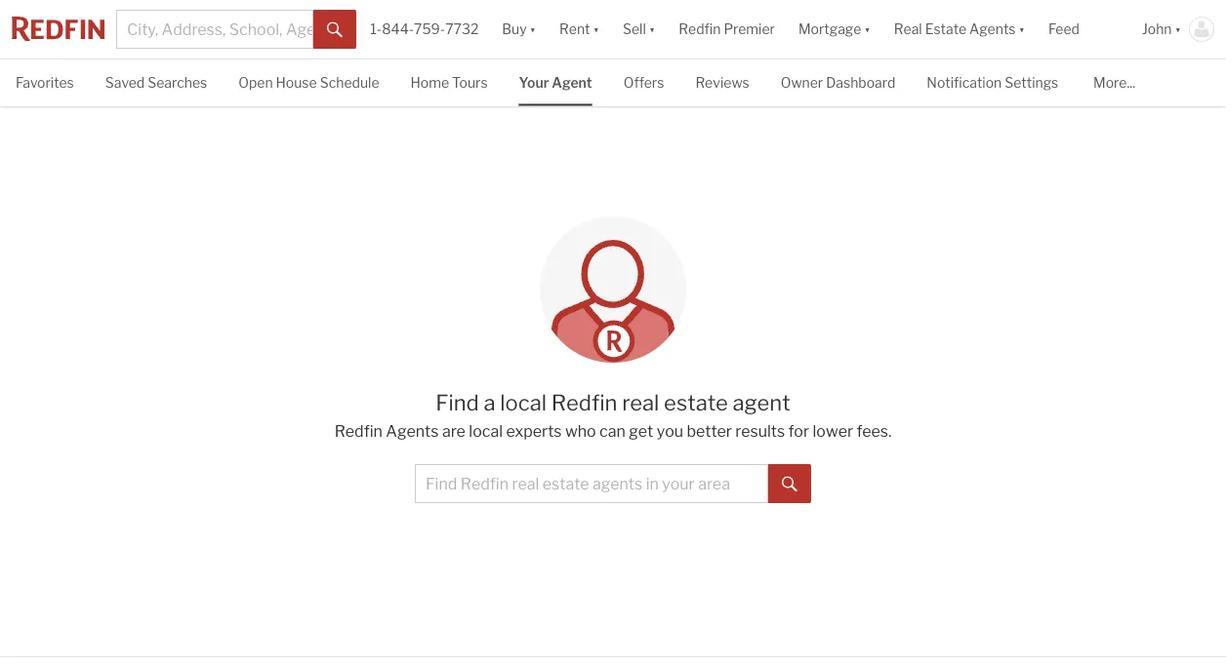 Task type: vqa. For each thing, say whether or not it's contained in the screenshot.
Report
no



Task type: locate. For each thing, give the bounding box(es) containing it.
▾ for rent ▾
[[593, 21, 599, 37]]

0 vertical spatial submit search image
[[327, 22, 343, 38]]

buy ▾ button
[[490, 0, 548, 59]]

▾ right buy
[[530, 21, 536, 37]]

feed button
[[1037, 0, 1131, 59]]

open
[[238, 75, 273, 91]]

submit search image left 1-
[[327, 22, 343, 38]]

1 vertical spatial agents
[[386, 422, 439, 441]]

1 vertical spatial submit search image
[[782, 477, 798, 493]]

submit search image
[[327, 22, 343, 38], [782, 477, 798, 493]]

more...
[[1093, 75, 1136, 91]]

agents left are
[[386, 422, 439, 441]]

owner
[[781, 75, 823, 91]]

better
[[687, 422, 732, 441]]

6 ▾ from the left
[[1175, 21, 1181, 37]]

favorites
[[16, 75, 74, 91]]

agent
[[733, 390, 791, 416]]

▾ right mortgage at right top
[[864, 21, 871, 37]]

agents
[[970, 21, 1016, 37], [386, 422, 439, 441]]

real estate agents ▾
[[894, 21, 1025, 37]]

redfin left are
[[335, 422, 383, 441]]

2 vertical spatial redfin
[[335, 422, 383, 441]]

redfin up who
[[551, 390, 617, 416]]

mortgage ▾ button
[[787, 0, 882, 59]]

your
[[519, 75, 549, 91]]

settings
[[1005, 75, 1059, 91]]

premier
[[724, 21, 775, 37]]

759-
[[414, 21, 445, 37]]

3 ▾ from the left
[[649, 21, 655, 37]]

searches
[[148, 75, 207, 91]]

reviews
[[696, 75, 750, 91]]

0 vertical spatial agents
[[970, 21, 1016, 37]]

your agent link
[[519, 60, 592, 104]]

estate
[[925, 21, 967, 37]]

local
[[500, 390, 547, 416], [469, 422, 503, 441]]

▾ right john
[[1175, 21, 1181, 37]]

buy ▾ button
[[502, 0, 536, 59]]

find
[[436, 390, 479, 416]]

1 horizontal spatial agents
[[970, 21, 1016, 37]]

2 horizontal spatial redfin
[[679, 21, 721, 37]]

offers
[[624, 75, 664, 91]]

estate
[[664, 390, 728, 416]]

real
[[894, 21, 922, 37]]

submit search image down for
[[782, 477, 798, 493]]

5 ▾ from the left
[[1019, 21, 1025, 37]]

▾ left feed
[[1019, 21, 1025, 37]]

0 horizontal spatial agents
[[386, 422, 439, 441]]

notification settings
[[927, 75, 1059, 91]]

2 ▾ from the left
[[593, 21, 599, 37]]

local down a
[[469, 422, 503, 441]]

agents right estate
[[970, 21, 1016, 37]]

▾
[[530, 21, 536, 37], [593, 21, 599, 37], [649, 21, 655, 37], [864, 21, 871, 37], [1019, 21, 1025, 37], [1175, 21, 1181, 37]]

home tours link
[[411, 60, 488, 104]]

▾ right "sell"
[[649, 21, 655, 37]]

are
[[442, 422, 466, 441]]

redfin left premier
[[679, 21, 721, 37]]

home
[[411, 75, 449, 91]]

0 vertical spatial redfin
[[679, 21, 721, 37]]

for
[[788, 422, 809, 441]]

favorites link
[[16, 60, 74, 104]]

dashboard
[[826, 75, 896, 91]]

Find Redfin real estate agents in your area search field
[[415, 464, 768, 504]]

mortgage
[[799, 21, 861, 37]]

find a local redfin real estate agent redfin agents are local experts who can get you better results for lower fees.
[[335, 390, 892, 441]]

▾ right the rent
[[593, 21, 599, 37]]

redfin
[[679, 21, 721, 37], [551, 390, 617, 416], [335, 422, 383, 441]]

1 vertical spatial redfin
[[551, 390, 617, 416]]

▾ for mortgage ▾
[[864, 21, 871, 37]]

redfin premier
[[679, 21, 775, 37]]

open house schedule
[[238, 75, 379, 91]]

owner dashboard
[[781, 75, 896, 91]]

0 horizontal spatial submit search image
[[327, 22, 343, 38]]

1 horizontal spatial submit search image
[[782, 477, 798, 493]]

notification settings link
[[927, 60, 1059, 104]]

4 ▾ from the left
[[864, 21, 871, 37]]

1 horizontal spatial redfin
[[551, 390, 617, 416]]

lower
[[813, 422, 853, 441]]

sell
[[623, 21, 646, 37]]

tours
[[452, 75, 488, 91]]

agent
[[552, 75, 592, 91]]

1 ▾ from the left
[[530, 21, 536, 37]]

real estate agents ▾ button
[[882, 0, 1037, 59]]

local up experts
[[500, 390, 547, 416]]

get
[[629, 422, 653, 441]]

open house schedule link
[[238, 60, 379, 104]]



Task type: describe. For each thing, give the bounding box(es) containing it.
▾ for buy ▾
[[530, 21, 536, 37]]

schedule
[[320, 75, 379, 91]]

who
[[565, 422, 596, 441]]

1-844-759-7732
[[370, 21, 479, 37]]

saved searches
[[105, 75, 207, 91]]

redfin inside button
[[679, 21, 721, 37]]

0 vertical spatial local
[[500, 390, 547, 416]]

▾ for john ▾
[[1175, 21, 1181, 37]]

agents inside real estate agents ▾ link
[[970, 21, 1016, 37]]

rent ▾ button
[[548, 0, 611, 59]]

agents inside find a local redfin real estate agent redfin agents are local experts who can get you better results for lower fees.
[[386, 422, 439, 441]]

0 horizontal spatial redfin
[[335, 422, 383, 441]]

redfin premier button
[[667, 0, 787, 59]]

rent ▾
[[559, 21, 599, 37]]

mortgage ▾
[[799, 21, 871, 37]]

notification
[[927, 75, 1002, 91]]

rent ▾ button
[[559, 0, 599, 59]]

home tours
[[411, 75, 488, 91]]

buy ▾
[[502, 21, 536, 37]]

experts
[[506, 422, 562, 441]]

mortgage ▾ button
[[799, 0, 871, 59]]

saved searches link
[[105, 60, 207, 104]]

fees.
[[857, 422, 892, 441]]

a
[[484, 390, 496, 416]]

your agent
[[519, 75, 592, 91]]

City, Address, School, Agent, ZIP search field
[[116, 10, 314, 49]]

results
[[735, 422, 785, 441]]

john ▾
[[1142, 21, 1181, 37]]

buy
[[502, 21, 527, 37]]

1 vertical spatial local
[[469, 422, 503, 441]]

844-
[[382, 21, 414, 37]]

can
[[600, 422, 626, 441]]

real
[[622, 390, 659, 416]]

sell ▾
[[623, 21, 655, 37]]

sell ▾ button
[[623, 0, 655, 59]]

1-
[[370, 21, 382, 37]]

feed
[[1049, 21, 1080, 37]]

saved
[[105, 75, 145, 91]]

▾ for sell ▾
[[649, 21, 655, 37]]

7732
[[445, 21, 479, 37]]

sell ▾ button
[[611, 0, 667, 59]]

1-844-759-7732 link
[[370, 21, 479, 37]]

reviews link
[[696, 60, 750, 104]]

john
[[1142, 21, 1172, 37]]

house
[[276, 75, 317, 91]]

you
[[657, 422, 683, 441]]

offers link
[[624, 60, 664, 104]]

owner dashboard link
[[781, 60, 896, 104]]

real estate agents ▾ link
[[894, 0, 1025, 59]]

rent
[[559, 21, 590, 37]]



